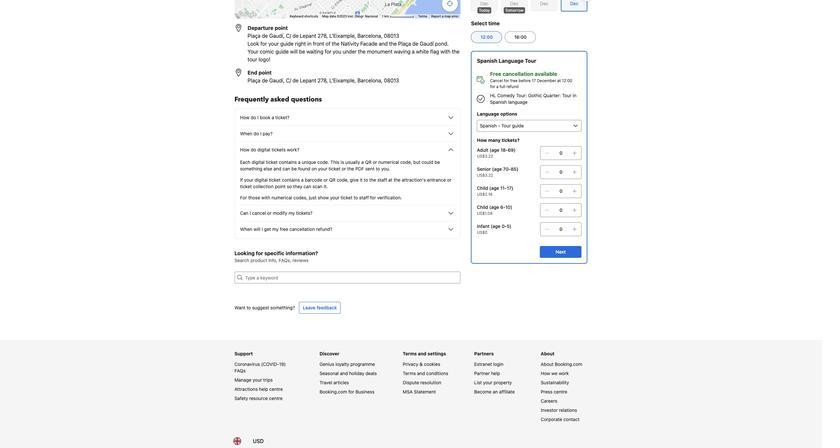Task type: locate. For each thing, give the bounding box(es) containing it.
can inside each digital ticket contains a unique code. this is usually a qr or numerical code, but could be something else and can be found on your ticket or the pdf sent to you.
[[283, 166, 291, 171]]

2 child from the top
[[477, 204, 489, 210]]

1 l'eixample, from the top
[[330, 33, 356, 39]]

and down &
[[418, 371, 425, 376]]

©2023
[[337, 14, 347, 18]]

child for child (age 6-10)
[[477, 204, 489, 210]]

1 horizontal spatial in
[[573, 93, 577, 98]]

when inside dropdown button
[[240, 131, 253, 136]]

1 horizontal spatial help
[[492, 371, 501, 376]]

2 lepant from the top
[[300, 78, 317, 83]]

1 horizontal spatial will
[[290, 49, 298, 55]]

right
[[295, 41, 306, 47]]

1 us$3.22 from the top
[[477, 154, 494, 159]]

will inside departure point plaça de gaudí, c/ de lepant 278, l'eixample, barcelona, 08013 look for your guide right in front of the nativity facade and the plaça de gaudí pond. your comic guide will be waiting for you under the monument waving a white flag with the tour logo!
[[290, 49, 298, 55]]

1 horizontal spatial 12:00
[[563, 78, 573, 83]]

do for pay?
[[254, 131, 259, 136]]

point inside departure point plaça de gaudí, c/ de lepant 278, l'eixample, barcelona, 08013 look for your guide right in front of the nativity facade and the plaça de gaudí pond. your comic guide will be waiting for you under the monument waving a white flag with the tour logo!
[[275, 25, 288, 31]]

1 horizontal spatial be
[[299, 49, 305, 55]]

0 vertical spatial do
[[251, 115, 256, 120]]

help up list your property on the bottom of the page
[[492, 371, 501, 376]]

278, inside end point plaça de gaudí, c/ de lepant 278, l'eixample, barcelona, 08013
[[318, 78, 328, 83]]

region containing dec
[[466, 0, 593, 14]]

c/ down the keyboard
[[286, 33, 291, 39]]

us$3.22 inside the senior (age 70-85) us$3.22
[[477, 173, 494, 178]]

seasonal and holiday deals link
[[320, 371, 377, 376]]

dec for dec tomorrow
[[511, 1, 519, 6]]

lepant up right
[[300, 33, 317, 39]]

sustainability
[[541, 380, 570, 385]]

1 vertical spatial when
[[240, 226, 253, 232]]

0 vertical spatial when
[[240, 131, 253, 136]]

discover
[[320, 351, 340, 356]]

free right get
[[280, 226, 288, 232]]

your
[[269, 41, 279, 47], [318, 166, 328, 171], [244, 177, 254, 183], [330, 195, 340, 200], [253, 377, 262, 383], [484, 380, 493, 385]]

0 horizontal spatial will
[[254, 226, 261, 232]]

1 vertical spatial code,
[[337, 177, 349, 183]]

child up us$2.16
[[477, 185, 489, 191]]

child inside 'child (age 6-10) us$1.08'
[[477, 204, 489, 210]]

about booking.com
[[541, 361, 583, 367]]

plaça
[[248, 33, 261, 39], [399, 41, 411, 47], [248, 78, 261, 83]]

corporate contact
[[541, 417, 580, 422]]

terms and conditions link
[[403, 371, 449, 376]]

3 0 from the top
[[560, 188, 563, 194]]

plaça up the look
[[248, 33, 261, 39]]

map data ©2023 inst. geogr. nacional
[[323, 14, 378, 18]]

in inside departure point plaça de gaudí, c/ de lepant 278, l'eixample, barcelona, 08013 look for your guide right in front of the nativity facade and the plaça de gaudí pond. your comic guide will be waiting for you under the monument waving a white flag with the tour logo!
[[308, 41, 312, 47]]

2 vertical spatial do
[[251, 147, 256, 152]]

be
[[299, 49, 305, 55], [435, 159, 440, 165], [292, 166, 297, 171]]

0 vertical spatial about
[[541, 351, 555, 356]]

barcelona, inside end point plaça de gaudí, c/ de lepant 278, l'eixample, barcelona, 08013
[[358, 78, 383, 83]]

qr down each digital ticket contains a unique code. this is usually a qr or numerical code, but could be something else and can be found on your ticket or the pdf sent to you. at the top of the page
[[329, 177, 336, 183]]

278, for departure
[[318, 33, 328, 39]]

cancellation left refund?
[[290, 226, 315, 232]]

terms down privacy
[[403, 371, 416, 376]]

1 vertical spatial spanish
[[491, 99, 507, 105]]

an
[[493, 389, 498, 395]]

278, inside departure point plaça de gaudí, c/ de lepant 278, l'eixample, barcelona, 08013 look for your guide right in front of the nativity facade and the plaça de gaudí pond. your comic guide will be waiting for you under the monument waving a white flag with the tour logo!
[[318, 33, 328, 39]]

code, left 'give'
[[337, 177, 349, 183]]

spanish inside hl comedy tour: gothic quarter: tour in spanish language
[[491, 99, 507, 105]]

0 vertical spatial child
[[477, 185, 489, 191]]

and up privacy & cookies
[[418, 351, 427, 356]]

digital for your
[[255, 177, 268, 183]]

show
[[318, 195, 329, 200]]

a left white
[[412, 49, 415, 55]]

0 horizontal spatial code,
[[337, 177, 349, 183]]

free inside dropdown button
[[280, 226, 288, 232]]

0 vertical spatial 12:00
[[481, 34, 493, 40]]

0 vertical spatial free
[[511, 78, 518, 83]]

extranet
[[475, 361, 492, 367]]

gaudí, up frequently asked questions
[[270, 78, 285, 83]]

1 horizontal spatial numerical
[[379, 159, 399, 165]]

digital left tickets
[[258, 147, 271, 152]]

0 vertical spatial gaudí,
[[270, 33, 285, 39]]

how do digital tickets work? element
[[240, 154, 455, 201]]

2 vertical spatial digital
[[255, 177, 268, 183]]

1 vertical spatial point
[[259, 70, 272, 76]]

0 horizontal spatial free
[[280, 226, 288, 232]]

0 horizontal spatial numerical
[[272, 195, 292, 200]]

can inside if your digital ticket contains a barcode or qr code, give it to the staff at the attraction's entrance or ticket collection point so they can scan it.
[[304, 184, 312, 189]]

how up each
[[240, 147, 250, 152]]

help for partner
[[492, 371, 501, 376]]

2 horizontal spatial dec
[[541, 1, 549, 6]]

safety resource centre link
[[235, 396, 283, 401]]

1 vertical spatial at
[[389, 177, 393, 183]]

(age left "18-"
[[490, 147, 500, 153]]

contains
[[279, 159, 297, 165], [282, 177, 300, 183]]

0 horizontal spatial my
[[273, 226, 279, 232]]

1 vertical spatial tickets?
[[296, 210, 313, 216]]

2 dec from the left
[[511, 1, 519, 6]]

gaudí, down departure
[[270, 33, 285, 39]]

0 horizontal spatial help
[[259, 386, 268, 392]]

when left pay?
[[240, 131, 253, 136]]

attractions help centre link
[[235, 386, 283, 392]]

qr inside each digital ticket contains a unique code. this is usually a qr or numerical code, but could be something else and can be found on your ticket or the pdf sent to you.
[[365, 159, 372, 165]]

0 horizontal spatial can
[[283, 166, 291, 171]]

0 horizontal spatial tour
[[525, 58, 537, 64]]

holiday
[[349, 371, 365, 376]]

when will i get my free cancellation refund?
[[240, 226, 333, 232]]

found
[[298, 166, 311, 171]]

2 vertical spatial plaça
[[248, 78, 261, 83]]

and for terms and settings
[[418, 351, 427, 356]]

0 vertical spatial barcelona,
[[358, 33, 383, 39]]

when will i get my free cancellation refund? button
[[240, 225, 455, 233]]

to left you.
[[376, 166, 380, 171]]

for those with numerical codes, just show your ticket to staff for verification.
[[240, 195, 402, 200]]

booking.com down travel articles
[[320, 389, 347, 395]]

become
[[475, 389, 492, 395]]

conditions
[[427, 371, 449, 376]]

ticket?
[[276, 115, 290, 120]]

tickets? down codes, on the top left of the page
[[296, 210, 313, 216]]

08013 up waving
[[384, 33, 400, 39]]

0 horizontal spatial dec
[[481, 1, 489, 6]]

0 vertical spatial lepant
[[300, 33, 317, 39]]

12:00 right december
[[563, 78, 573, 83]]

safety resource centre
[[235, 396, 283, 401]]

Type a keyword field
[[243, 272, 461, 283]]

2 gaudí, from the top
[[270, 78, 285, 83]]

0 for adult (age 18-69)
[[560, 150, 563, 156]]

1 vertical spatial staff
[[360, 195, 369, 200]]

85)
[[511, 166, 519, 172]]

a up pdf
[[362, 159, 364, 165]]

do left pay?
[[254, 131, 259, 136]]

or right 'cancel'
[[267, 210, 272, 216]]

digital up something
[[252, 159, 265, 165]]

0 vertical spatial numerical
[[379, 159, 399, 165]]

1 vertical spatial tour
[[563, 93, 572, 98]]

1 vertical spatial with
[[262, 195, 271, 200]]

1 vertical spatial 278,
[[318, 78, 328, 83]]

language
[[509, 99, 528, 105]]

do inside dropdown button
[[251, 147, 256, 152]]

about up "about booking.com" link
[[541, 351, 555, 356]]

2 0 from the top
[[560, 169, 563, 175]]

0 vertical spatial cancellation
[[503, 71, 534, 77]]

1 lepant from the top
[[300, 33, 317, 39]]

12:00 inside the "free cancellation available cancel for free before 17 december at 12:00 for a full refund"
[[563, 78, 573, 83]]

1 vertical spatial will
[[254, 226, 261, 232]]

your up 'attractions help centre' link
[[253, 377, 262, 383]]

0 vertical spatial qr
[[365, 159, 372, 165]]

c/ inside end point plaça de gaudí, c/ de lepant 278, l'eixample, barcelona, 08013
[[286, 78, 291, 83]]

0 vertical spatial us$3.22
[[477, 154, 494, 159]]

278, up front
[[318, 33, 328, 39]]

list your property link
[[475, 380, 512, 385]]

1 horizontal spatial booking.com
[[555, 361, 583, 367]]

a inside the "free cancellation available cancel for free before 17 december at 12:00 for a full refund"
[[497, 84, 499, 89]]

17)
[[507, 185, 514, 191]]

my right modify
[[289, 210, 295, 216]]

08013 inside departure point plaça de gaudí, c/ de lepant 278, l'eixample, barcelona, 08013 look for your guide right in front of the nativity facade and the plaça de gaudí pond. your comic guide will be waiting for you under the monument waving a white flag with the tour logo!
[[384, 33, 400, 39]]

with inside departure point plaça de gaudí, c/ de lepant 278, l'eixample, barcelona, 08013 look for your guide right in front of the nativity facade and the plaça de gaudí pond. your comic guide will be waiting for you under the monument waving a white flag with the tour logo!
[[441, 49, 451, 55]]

cancellation inside dropdown button
[[290, 226, 315, 232]]

point inside end point plaça de gaudí, c/ de lepant 278, l'eixample, barcelona, 08013
[[259, 70, 272, 76]]

0 horizontal spatial qr
[[329, 177, 336, 183]]

senior
[[477, 166, 491, 172]]

code,
[[401, 159, 413, 165], [337, 177, 349, 183]]

17
[[532, 78, 536, 83]]

numerical up you.
[[379, 159, 399, 165]]

1 horizontal spatial staff
[[378, 177, 387, 183]]

1 08013 from the top
[[384, 33, 400, 39]]

your inside if your digital ticket contains a barcode or qr code, give it to the staff at the attraction's entrance or ticket collection point so they can scan it.
[[244, 177, 254, 183]]

to inside if your digital ticket contains a barcode or qr code, give it to the staff at the attraction's entrance or ticket collection point so they can scan it.
[[364, 177, 368, 183]]

0 vertical spatial staff
[[378, 177, 387, 183]]

lepant inside departure point plaça de gaudí, c/ de lepant 278, l'eixample, barcelona, 08013 look for your guide right in front of the nativity facade and the plaça de gaudí pond. your comic guide will be waiting for you under the monument waving a white flag with the tour logo!
[[300, 33, 317, 39]]

0 for child (age 6-10)
[[560, 207, 563, 213]]

ticket up else
[[266, 159, 278, 165]]

to inside each digital ticket contains a unique code. this is usually a qr or numerical code, but could be something else and can be found on your ticket or the pdf sent to you.
[[376, 166, 380, 171]]

entrance
[[428, 177, 446, 183]]

5 0 from the top
[[560, 226, 563, 232]]

settings
[[428, 351, 447, 356]]

barcelona,
[[358, 33, 383, 39], [358, 78, 383, 83]]

1 vertical spatial cancellation
[[290, 226, 315, 232]]

gaudí, for end
[[270, 78, 285, 83]]

the left attraction's
[[394, 177, 401, 183]]

08013 inside end point plaça de gaudí, c/ de lepant 278, l'eixample, barcelona, 08013
[[384, 78, 400, 83]]

gaudí, inside end point plaça de gaudí, c/ de lepant 278, l'eixample, barcelona, 08013
[[270, 78, 285, 83]]

of
[[326, 41, 331, 47]]

staff down it
[[360, 195, 369, 200]]

when do i pay?
[[240, 131, 273, 136]]

1 horizontal spatial can
[[304, 184, 312, 189]]

to down if your digital ticket contains a barcode or qr code, give it to the staff at the attraction's entrance or ticket collection point so they can scan it.
[[354, 195, 358, 200]]

1 vertical spatial c/
[[286, 78, 291, 83]]

0 vertical spatial 08013
[[384, 33, 400, 39]]

the right "of"
[[332, 41, 340, 47]]

manage
[[235, 377, 252, 383]]

us$3.22 down the "senior"
[[477, 173, 494, 178]]

i left get
[[262, 226, 263, 232]]

with down the pond.
[[441, 49, 451, 55]]

us$3.22 for senior
[[477, 173, 494, 178]]

i inside dropdown button
[[260, 131, 262, 136]]

point left "so" at top left
[[275, 184, 286, 189]]

1 vertical spatial barcelona,
[[358, 78, 383, 83]]

list
[[475, 380, 482, 385]]

tickets? up 69)
[[502, 137, 520, 143]]

monument
[[367, 49, 393, 55]]

1 vertical spatial 08013
[[384, 78, 400, 83]]

(age inside infant (age 0-5) us$0
[[491, 223, 501, 229]]

1 c/ from the top
[[286, 33, 291, 39]]

spanish language tour
[[477, 58, 537, 64]]

lepant for end
[[300, 78, 317, 83]]

a left map
[[442, 14, 444, 18]]

google image
[[236, 10, 258, 19]]

c/ inside departure point plaça de gaudí, c/ de lepant 278, l'eixample, barcelona, 08013 look for your guide right in front of the nativity facade and the plaça de gaudí pond. your comic guide will be waiting for you under the monument waving a white flag with the tour logo!
[[286, 33, 291, 39]]

be left found
[[292, 166, 297, 171]]

dec inside 'dec tomorrow'
[[511, 1, 519, 6]]

2 c/ from the top
[[286, 78, 291, 83]]

gaudí, inside departure point plaça de gaudí, c/ de lepant 278, l'eixample, barcelona, 08013 look for your guide right in front of the nativity facade and the plaça de gaudí pond. your comic guide will be waiting for you under the monument waving a white flag with the tour logo!
[[270, 33, 285, 39]]

when down 'can'
[[240, 226, 253, 232]]

at inside if your digital ticket contains a barcode or qr code, give it to the staff at the attraction's entrance or ticket collection point so they can scan it.
[[389, 177, 393, 183]]

1 horizontal spatial code,
[[401, 159, 413, 165]]

will inside dropdown button
[[254, 226, 261, 232]]

lepant for departure
[[300, 33, 317, 39]]

c/ for departure
[[286, 33, 291, 39]]

leave feedback button
[[299, 302, 341, 314]]

can
[[240, 210, 249, 216]]

0 vertical spatial code,
[[401, 159, 413, 165]]

or down is
[[342, 166, 346, 171]]

0-
[[502, 223, 507, 229]]

l'eixample, inside departure point plaça de gaudí, c/ de lepant 278, l'eixample, barcelona, 08013 look for your guide right in front of the nativity facade and the plaça de gaudí pond. your comic guide will be waiting for you under the monument waving a white flag with the tour logo!
[[330, 33, 356, 39]]

code, left but
[[401, 159, 413, 165]]

how for how do i book a ticket?
[[240, 115, 250, 120]]

child (age 11-17) us$2.16
[[477, 185, 514, 197]]

numerical down "so" at top left
[[272, 195, 292, 200]]

contains down work?
[[279, 159, 297, 165]]

digital
[[258, 147, 271, 152], [252, 159, 265, 165], [255, 177, 268, 183]]

1 vertical spatial about
[[541, 361, 554, 367]]

0 horizontal spatial booking.com
[[320, 389, 347, 395]]

0 vertical spatial tour
[[525, 58, 537, 64]]

point right the end
[[259, 70, 272, 76]]

de up white
[[413, 41, 419, 47]]

plaça inside end point plaça de gaudí, c/ de lepant 278, l'eixample, barcelona, 08013
[[248, 78, 261, 83]]

us$3.22 inside adult (age 18-69) us$3.22
[[477, 154, 494, 159]]

1 vertical spatial plaça
[[399, 41, 411, 47]]

terms for terms and conditions
[[403, 371, 416, 376]]

1 horizontal spatial tickets?
[[502, 137, 520, 143]]

2 l'eixample, from the top
[[330, 78, 356, 83]]

2 when from the top
[[240, 226, 253, 232]]

2 278, from the top
[[318, 78, 328, 83]]

want to suggest something?
[[235, 305, 295, 310]]

partner
[[475, 371, 490, 376]]

1 vertical spatial digital
[[252, 159, 265, 165]]

free for will
[[280, 226, 288, 232]]

1 vertical spatial us$3.22
[[477, 173, 494, 178]]

next button
[[540, 246, 582, 258]]

1 vertical spatial help
[[259, 386, 268, 392]]

1 gaudí, from the top
[[270, 33, 285, 39]]

your inside departure point plaça de gaudí, c/ de lepant 278, l'eixample, barcelona, 08013 look for your guide right in front of the nativity facade and the plaça de gaudí pond. your comic guide will be waiting for you under the monument waving a white flag with the tour logo!
[[269, 41, 279, 47]]

do inside "dropdown button"
[[251, 115, 256, 120]]

investor relations
[[541, 407, 578, 413]]

about up the we
[[541, 361, 554, 367]]

1 278, from the top
[[318, 33, 328, 39]]

1 horizontal spatial free
[[511, 78, 518, 83]]

cancellation inside the "free cancellation available cancel for free before 17 december at 12:00 for a full refund"
[[503, 71, 534, 77]]

usd button
[[249, 433, 268, 448]]

digital inside how do digital tickets work? dropdown button
[[258, 147, 271, 152]]

plaça up waving
[[399, 41, 411, 47]]

1 vertical spatial in
[[573, 93, 577, 98]]

digital inside if your digital ticket contains a barcode or qr code, give it to the staff at the attraction's entrance or ticket collection point so they can scan it.
[[255, 177, 268, 183]]

0 horizontal spatial with
[[262, 195, 271, 200]]

refund?
[[316, 226, 333, 232]]

2 vertical spatial terms
[[403, 371, 416, 376]]

free inside the "free cancellation available cancel for free before 17 december at 12:00 for a full refund"
[[511, 78, 518, 83]]

your inside each digital ticket contains a unique code. this is usually a qr or numerical code, but could be something else and can be found on your ticket or the pdf sent to you.
[[318, 166, 328, 171]]

in right quarter: at the top
[[573, 93, 577, 98]]

(age left 6-
[[490, 204, 500, 210]]

partner help
[[475, 371, 501, 376]]

0 vertical spatial plaça
[[248, 33, 261, 39]]

1 vertical spatial be
[[435, 159, 440, 165]]

2 vertical spatial be
[[292, 166, 297, 171]]

2 about from the top
[[541, 361, 554, 367]]

hl comedy tour: gothic quarter: tour in spanish language
[[491, 93, 577, 105]]

0 horizontal spatial staff
[[360, 195, 369, 200]]

us$3.22
[[477, 154, 494, 159], [477, 173, 494, 178]]

staff down you.
[[378, 177, 387, 183]]

at right december
[[558, 78, 561, 83]]

for inside looking for specific information? search product info, faqs, reviews
[[256, 250, 263, 256]]

0 horizontal spatial be
[[292, 166, 297, 171]]

how inside "dropdown button"
[[240, 115, 250, 120]]

1 vertical spatial free
[[280, 226, 288, 232]]

tour up the "free cancellation available cancel for free before 17 december at 12:00 for a full refund"
[[525, 58, 537, 64]]

1 when from the top
[[240, 131, 253, 136]]

1 horizontal spatial with
[[441, 49, 451, 55]]

when inside dropdown button
[[240, 226, 253, 232]]

extranet login link
[[475, 361, 504, 367]]

1 about from the top
[[541, 351, 555, 356]]

my right get
[[273, 226, 279, 232]]

1 barcelona, from the top
[[358, 33, 383, 39]]

child
[[477, 185, 489, 191], [477, 204, 489, 210]]

with inside how do digital tickets work? element
[[262, 195, 271, 200]]

coronavirus (covid-19) faqs link
[[235, 361, 286, 374]]

(age inside the senior (age 70-85) us$3.22
[[493, 166, 502, 172]]

the inside each digital ticket contains a unique code. this is usually a qr or numerical code, but could be something else and can be found on your ticket or the pdf sent to you.
[[348, 166, 354, 171]]

lepant inside end point plaça de gaudí, c/ de lepant 278, l'eixample, barcelona, 08013
[[300, 78, 317, 83]]

with
[[441, 49, 451, 55], [262, 195, 271, 200]]

1 vertical spatial child
[[477, 204, 489, 210]]

l'eixample, up nativity
[[330, 33, 356, 39]]

a inside if your digital ticket contains a barcode or qr code, give it to the staff at the attraction's entrance or ticket collection point so they can scan it.
[[301, 177, 304, 183]]

1 horizontal spatial dec
[[511, 1, 519, 6]]

(age inside 'child (age 6-10) us$1.08'
[[490, 204, 500, 210]]

1 child from the top
[[477, 185, 489, 191]]

0 horizontal spatial at
[[389, 177, 393, 183]]

articles
[[334, 380, 349, 385]]

l'eixample, inside end point plaça de gaudí, c/ de lepant 278, l'eixample, barcelona, 08013
[[330, 78, 356, 83]]

map region
[[235, 0, 461, 19]]

a left full
[[497, 84, 499, 89]]

0 vertical spatial be
[[299, 49, 305, 55]]

0 vertical spatial contains
[[279, 159, 297, 165]]

0 vertical spatial point
[[275, 25, 288, 31]]

for up comic
[[261, 41, 267, 47]]

4 0 from the top
[[560, 207, 563, 213]]

barcelona, up facade
[[358, 33, 383, 39]]

lepant up questions
[[300, 78, 317, 83]]

0 vertical spatial tickets?
[[502, 137, 520, 143]]

2 barcelona, from the top
[[358, 78, 383, 83]]

0 vertical spatial in
[[308, 41, 312, 47]]

centre down sustainability "link"
[[554, 389, 568, 395]]

0 vertical spatial with
[[441, 49, 451, 55]]

do inside dropdown button
[[254, 131, 259, 136]]

(age inside adult (age 18-69) us$3.22
[[490, 147, 500, 153]]

278,
[[318, 33, 328, 39], [318, 78, 328, 83]]

gaudí,
[[270, 33, 285, 39], [270, 78, 285, 83]]

book
[[260, 115, 271, 120]]

end point plaça de gaudí, c/ de lepant 278, l'eixample, barcelona, 08013
[[248, 70, 400, 83]]

0 vertical spatial will
[[290, 49, 298, 55]]

i left pay?
[[260, 131, 262, 136]]

3 dec from the left
[[541, 1, 549, 6]]

centre
[[270, 386, 283, 392], [554, 389, 568, 395], [269, 396, 283, 401]]

dec inside dec today
[[481, 1, 489, 6]]

or
[[373, 159, 377, 165], [342, 166, 346, 171], [324, 177, 328, 183], [448, 177, 452, 183], [267, 210, 272, 216]]

tomorrow
[[506, 8, 524, 13]]

2 08013 from the top
[[384, 78, 400, 83]]

can i cancel or modify my tickets? button
[[240, 209, 455, 217]]

dec inside "button"
[[541, 1, 549, 6]]

digital up collection
[[255, 177, 268, 183]]

and down loyalty
[[340, 371, 348, 376]]

for
[[261, 41, 267, 47], [325, 49, 332, 55], [504, 78, 510, 83], [491, 84, 496, 89], [370, 195, 376, 200], [256, 250, 263, 256], [349, 389, 355, 395]]

quarter:
[[544, 93, 561, 98]]

centre right the resource
[[269, 396, 283, 401]]

1 0 from the top
[[560, 150, 563, 156]]

become an affiliate
[[475, 389, 515, 395]]

us$0
[[477, 230, 488, 235]]

i inside "dropdown button"
[[258, 115, 259, 120]]

1 vertical spatial gaudí,
[[270, 78, 285, 83]]

0 horizontal spatial in
[[308, 41, 312, 47]]

1 vertical spatial my
[[273, 226, 279, 232]]

barcelona, inside departure point plaça de gaudí, c/ de lepant 278, l'eixample, barcelona, 08013 look for your guide right in front of the nativity facade and the plaça de gaudí pond. your comic guide will be waiting for you under the monument waving a white flag with the tour logo!
[[358, 33, 383, 39]]

guide left right
[[281, 41, 294, 47]]

staff
[[378, 177, 387, 183], [360, 195, 369, 200]]

1 dec from the left
[[481, 1, 489, 6]]

tickets?
[[502, 137, 520, 143], [296, 210, 313, 216]]

region
[[466, 0, 593, 14]]

1 horizontal spatial cancellation
[[503, 71, 534, 77]]

child inside child (age 11-17) us$2.16
[[477, 185, 489, 191]]

0 vertical spatial terms
[[418, 14, 428, 18]]

barcelona, down monument
[[358, 78, 383, 83]]

(age for 11-
[[490, 185, 500, 191]]

genius loyalty programme
[[320, 361, 375, 367]]

for left verification.
[[370, 195, 376, 200]]

cancellation
[[503, 71, 534, 77], [290, 226, 315, 232]]

a right book
[[272, 115, 274, 120]]

1 vertical spatial lepant
[[300, 78, 317, 83]]

dec for dec today
[[481, 1, 489, 6]]

pay?
[[263, 131, 273, 136]]

and right else
[[274, 166, 282, 171]]

faqs
[[235, 368, 246, 374]]

be right could
[[435, 159, 440, 165]]

0 vertical spatial help
[[492, 371, 501, 376]]

terms for terms and settings
[[403, 351, 417, 356]]

centre for safety resource centre
[[269, 396, 283, 401]]

de up questions
[[293, 78, 299, 83]]

adult (age 18-69) us$3.22
[[477, 147, 516, 159]]

search
[[235, 258, 249, 263]]

0 vertical spatial at
[[558, 78, 561, 83]]

modify
[[273, 210, 288, 216]]

do left book
[[251, 115, 256, 120]]

your right show
[[330, 195, 340, 200]]

cancellation up the before
[[503, 71, 534, 77]]

help for attractions
[[259, 386, 268, 392]]

1 vertical spatial 12:00
[[563, 78, 573, 83]]

2 us$3.22 from the top
[[477, 173, 494, 178]]

12:00 down select time at right top
[[481, 34, 493, 40]]

terms up privacy
[[403, 351, 417, 356]]

i for book
[[258, 115, 259, 120]]

l'eixample, for departure
[[330, 33, 356, 39]]

1 vertical spatial do
[[254, 131, 259, 136]]

(age left 11-
[[490, 185, 500, 191]]

comedy
[[498, 93, 515, 98]]

language up the free
[[499, 58, 524, 64]]

dec right 'dec tomorrow'
[[541, 1, 549, 6]]

(age for 0-
[[491, 223, 501, 229]]

0 vertical spatial my
[[289, 210, 295, 216]]

how inside dropdown button
[[240, 147, 250, 152]]

adult
[[477, 147, 489, 153]]

travel articles link
[[320, 380, 349, 385]]

privacy & cookies link
[[403, 361, 441, 367]]

(age inside child (age 11-17) us$2.16
[[490, 185, 500, 191]]

08013 for departure point plaça de gaudí, c/ de lepant 278, l'eixample, barcelona, 08013 look for your guide right in front of the nativity facade and the plaça de gaudí pond. your comic guide will be waiting for you under the monument waving a white flag with the tour logo!
[[384, 33, 400, 39]]

how for how do digital tickets work?
[[240, 147, 250, 152]]

0 horizontal spatial cancellation
[[290, 226, 315, 232]]

l'eixample, down you
[[330, 78, 356, 83]]

terms and conditions
[[403, 371, 449, 376]]

point right departure
[[275, 25, 288, 31]]

for up product
[[256, 250, 263, 256]]



Task type: describe. For each thing, give the bounding box(es) containing it.
0 vertical spatial guide
[[281, 41, 294, 47]]

0 for infant (age 0-5)
[[560, 226, 563, 232]]

next
[[556, 249, 566, 255]]

for down cancel
[[491, 84, 496, 89]]

shortcuts
[[305, 14, 319, 18]]

l'eixample, for end
[[330, 78, 356, 83]]

dec tomorrow
[[506, 1, 524, 13]]

pdf
[[356, 166, 364, 171]]

each digital ticket contains a unique code. this is usually a qr or numerical code, but could be something else and can be found on your ticket or the pdf sent to you.
[[240, 159, 440, 171]]

de down departure
[[262, 33, 268, 39]]

barcelona, for departure point plaça de gaudí, c/ de lepant 278, l'eixample, barcelona, 08013 look for your guide right in front of the nativity facade and the plaça de gaudí pond. your comic guide will be waiting for you under the monument waving a white flag with the tour logo!
[[358, 33, 383, 39]]

0 horizontal spatial 12:00
[[481, 34, 493, 40]]

codes,
[[294, 195, 308, 200]]

map
[[445, 14, 451, 18]]

free cancellation available cancel for free before 17 december at 12:00 for a full refund
[[491, 71, 573, 89]]

tickets
[[272, 147, 286, 152]]

support
[[235, 351, 253, 356]]

how we work link
[[541, 371, 570, 376]]

terms and settings
[[403, 351, 447, 356]]

careers link
[[541, 398, 558, 404]]

be inside departure point plaça de gaudí, c/ de lepant 278, l'eixample, barcelona, 08013 look for your guide right in front of the nativity facade and the plaça de gaudí pond. your comic guide will be waiting for you under the monument waving a white flag with the tour logo!
[[299, 49, 305, 55]]

child for child (age 11-17)
[[477, 185, 489, 191]]

do for book
[[251, 115, 256, 120]]

digital inside each digital ticket contains a unique code. this is usually a qr or numerical code, but could be something else and can be found on your ticket or the pdf sent to you.
[[252, 159, 265, 165]]

(age for 6-
[[490, 204, 500, 210]]

and for seasonal and holiday deals
[[340, 371, 348, 376]]

nacional
[[365, 14, 378, 18]]

something?
[[271, 305, 295, 310]]

code, inside each digital ticket contains a unique code. this is usually a qr or numerical code, but could be something else and can be found on your ticket or the pdf sent to you.
[[401, 159, 413, 165]]

contact
[[564, 417, 580, 422]]

for down "of"
[[325, 49, 332, 55]]

your
[[248, 49, 259, 55]]

how for how we work
[[541, 371, 551, 376]]

0 vertical spatial spanish
[[477, 58, 498, 64]]

usually
[[346, 159, 360, 165]]

c/ for end
[[286, 78, 291, 83]]

0 vertical spatial language
[[499, 58, 524, 64]]

end
[[248, 70, 258, 76]]

or right entrance
[[448, 177, 452, 183]]

(age for 18-
[[490, 147, 500, 153]]

1 vertical spatial language
[[477, 111, 500, 117]]

for up full
[[504, 78, 510, 83]]

cookies
[[424, 361, 441, 367]]

08013 for end point plaça de gaudí, c/ de lepant 278, l'eixample, barcelona, 08013
[[384, 78, 400, 83]]

comic
[[260, 49, 274, 55]]

i for pay?
[[260, 131, 262, 136]]

about booking.com link
[[541, 361, 583, 367]]

contains inside each digital ticket contains a unique code. this is usually a qr or numerical code, but could be something else and can be found on your ticket or the pdf sent to you.
[[279, 159, 297, 165]]

&
[[420, 361, 423, 367]]

(age for 70-
[[493, 166, 502, 172]]

refund
[[507, 84, 519, 89]]

1 vertical spatial numerical
[[272, 195, 292, 200]]

available
[[535, 71, 558, 77]]

us$3.22 for adult
[[477, 154, 494, 159]]

how do digital tickets work? button
[[240, 146, 455, 154]]

0 for child (age 11-17)
[[560, 188, 563, 194]]

about for about booking.com
[[541, 361, 554, 367]]

msa statement
[[403, 389, 436, 395]]

attraction's
[[402, 177, 426, 183]]

code, inside if your digital ticket contains a barcode or qr code, give it to the staff at the attraction's entrance or ticket collection point so they can scan it.
[[337, 177, 349, 183]]

today
[[479, 8, 490, 13]]

plaça for end point plaça de gaudí, c/ de lepant 278, l'eixample, barcelona, 08013
[[248, 78, 261, 83]]

you
[[333, 49, 342, 55]]

is
[[341, 159, 344, 165]]

they
[[293, 184, 303, 189]]

barcelona, for end point plaça de gaudí, c/ de lepant 278, l'eixample, barcelona, 08013
[[358, 78, 383, 83]]

at inside the "free cancellation available cancel for free before 17 december at 12:00 for a full refund"
[[558, 78, 561, 83]]

inst.
[[348, 14, 354, 18]]

those
[[248, 195, 260, 200]]

and inside departure point plaça de gaudí, c/ de lepant 278, l'eixample, barcelona, 08013 look for your guide right in front of the nativity facade and the plaça de gaudí pond. your comic guide will be waiting for you under the monument waving a white flag with the tour logo!
[[379, 41, 388, 47]]

point for end
[[259, 70, 272, 76]]

gaudí, for departure
[[270, 33, 285, 39]]

ticket down this
[[329, 166, 341, 171]]

when for when will i get my free cancellation refund?
[[240, 226, 253, 232]]

1 vertical spatial guide
[[276, 49, 289, 55]]

to right the want
[[247, 305, 251, 310]]

hl
[[491, 93, 497, 98]]

attractions help centre
[[235, 386, 283, 392]]

1
[[382, 14, 384, 18]]

frequently
[[235, 95, 269, 104]]

0 vertical spatial booking.com
[[555, 361, 583, 367]]

sustainability link
[[541, 380, 570, 385]]

seasonal and holiday deals
[[320, 371, 377, 376]]

faqs,
[[279, 258, 292, 263]]

or inside dropdown button
[[267, 210, 272, 216]]

how for how many tickets?
[[477, 137, 488, 143]]

1 horizontal spatial my
[[289, 210, 295, 216]]

work
[[559, 371, 570, 376]]

and for terms and conditions
[[418, 371, 425, 376]]

de up right
[[293, 33, 299, 39]]

info,
[[269, 258, 278, 263]]

could
[[422, 159, 434, 165]]

dispute resolution
[[403, 380, 442, 385]]

coronavirus
[[235, 361, 260, 367]]

barcode
[[305, 177, 323, 183]]

safety
[[235, 396, 248, 401]]

become an affiliate link
[[475, 389, 515, 395]]

select time
[[472, 20, 500, 26]]

get
[[264, 226, 271, 232]]

for inside how do digital tickets work? element
[[370, 195, 376, 200]]

centre for attractions help centre
[[270, 386, 283, 392]]

de down the logo!
[[262, 78, 268, 83]]

plaça for departure point plaça de gaudí, c/ de lepant 278, l'eixample, barcelona, 08013 look for your guide right in front of the nativity facade and the plaça de gaudí pond. your comic guide will be waiting for you under the monument waving a white flag with the tour logo!
[[248, 33, 261, 39]]

leave feedback
[[303, 305, 337, 310]]

when for when do i pay?
[[240, 131, 253, 136]]

time
[[489, 20, 500, 26]]

press centre link
[[541, 389, 568, 395]]

cancel
[[491, 78, 503, 83]]

affiliate
[[500, 389, 515, 395]]

before
[[519, 78, 531, 83]]

msa
[[403, 389, 413, 395]]

free for cancellation
[[511, 78, 518, 83]]

and inside each digital ticket contains a unique code. this is usually a qr or numerical code, but could be something else and can be found on your ticket or the pdf sent to you.
[[274, 166, 282, 171]]

278, for end
[[318, 78, 328, 83]]

i right 'can'
[[250, 210, 251, 216]]

facade
[[361, 41, 378, 47]]

gothic
[[529, 93, 543, 98]]

tour inside hl comedy tour: gothic quarter: tour in spanish language
[[563, 93, 572, 98]]

the down facade
[[358, 49, 366, 55]]

full
[[500, 84, 506, 89]]

point for departure
[[275, 25, 288, 31]]

1 vertical spatial booking.com
[[320, 389, 347, 395]]

numerical inside each digital ticket contains a unique code. this is usually a qr or numerical code, but could be something else and can be found on your ticket or the pdf sent to you.
[[379, 159, 399, 165]]

6-
[[501, 204, 506, 210]]

a inside how do i book a ticket? "dropdown button"
[[272, 115, 274, 120]]

or up the sent
[[373, 159, 377, 165]]

else
[[264, 166, 272, 171]]

waiting
[[307, 49, 324, 55]]

for left business
[[349, 389, 355, 395]]

qr inside if your digital ticket contains a barcode or qr code, give it to the staff at the attraction's entrance or ticket collection point so they can scan it.
[[329, 177, 336, 183]]

11-
[[501, 185, 507, 191]]

attractions
[[235, 386, 258, 392]]

manage your trips link
[[235, 377, 273, 383]]

digital for do
[[258, 147, 271, 152]]

2 horizontal spatial be
[[435, 159, 440, 165]]

frequently asked questions
[[235, 95, 322, 104]]

ticket down if
[[240, 184, 252, 189]]

do for tickets
[[251, 147, 256, 152]]

staff inside if your digital ticket contains a barcode or qr code, give it to the staff at the attraction's entrance or ticket collection point so they can scan it.
[[378, 177, 387, 183]]

tickets? inside the can i cancel or modify my tickets? dropdown button
[[296, 210, 313, 216]]

tour:
[[517, 93, 527, 98]]

partner help link
[[475, 371, 501, 376]]

or up it.
[[324, 177, 328, 183]]

how do digital tickets work?
[[240, 147, 300, 152]]

dec for dec
[[541, 1, 549, 6]]

login
[[494, 361, 504, 367]]

suggest
[[252, 305, 269, 310]]

dispute resolution link
[[403, 380, 442, 385]]

about for about
[[541, 351, 555, 356]]

a inside departure point plaça de gaudí, c/ de lepant 278, l'eixample, barcelona, 08013 look for your guide right in front of the nativity facade and the plaça de gaudí pond. your comic guide will be waiting for you under the monument waving a white flag with the tour logo!
[[412, 49, 415, 55]]

point inside if your digital ticket contains a barcode or qr code, give it to the staff at the attraction's entrance or ticket collection point so they can scan it.
[[275, 184, 286, 189]]

a up found
[[298, 159, 301, 165]]

the down the sent
[[370, 177, 377, 183]]

infant
[[477, 223, 490, 229]]

the up waving
[[389, 41, 397, 47]]

ticket down else
[[269, 177, 281, 183]]

can i cancel or modify my tickets?
[[240, 210, 313, 216]]

your down partner help link at right
[[484, 380, 493, 385]]

infant (age 0-5) us$0
[[477, 223, 512, 235]]

genius
[[320, 361, 335, 367]]

ticket down if your digital ticket contains a barcode or qr code, give it to the staff at the attraction's entrance or ticket collection point so they can scan it.
[[341, 195, 353, 200]]

keyboard shortcuts
[[290, 14, 319, 18]]

this
[[331, 159, 340, 165]]

sent
[[366, 166, 375, 171]]

in inside hl comedy tour: gothic quarter: tour in spanish language
[[573, 93, 577, 98]]

0 for senior (age 70-85)
[[560, 169, 563, 175]]

1 km button
[[380, 14, 417, 19]]

contains inside if your digital ticket contains a barcode or qr code, give it to the staff at the attraction's entrance or ticket collection point so they can scan it.
[[282, 177, 300, 183]]

language options
[[477, 111, 518, 117]]

if
[[240, 177, 243, 183]]

list your property
[[475, 380, 512, 385]]

i for get
[[262, 226, 263, 232]]

the right flag
[[452, 49, 460, 55]]

terms for terms link
[[418, 14, 428, 18]]



Task type: vqa. For each thing, say whether or not it's contained in the screenshot.


